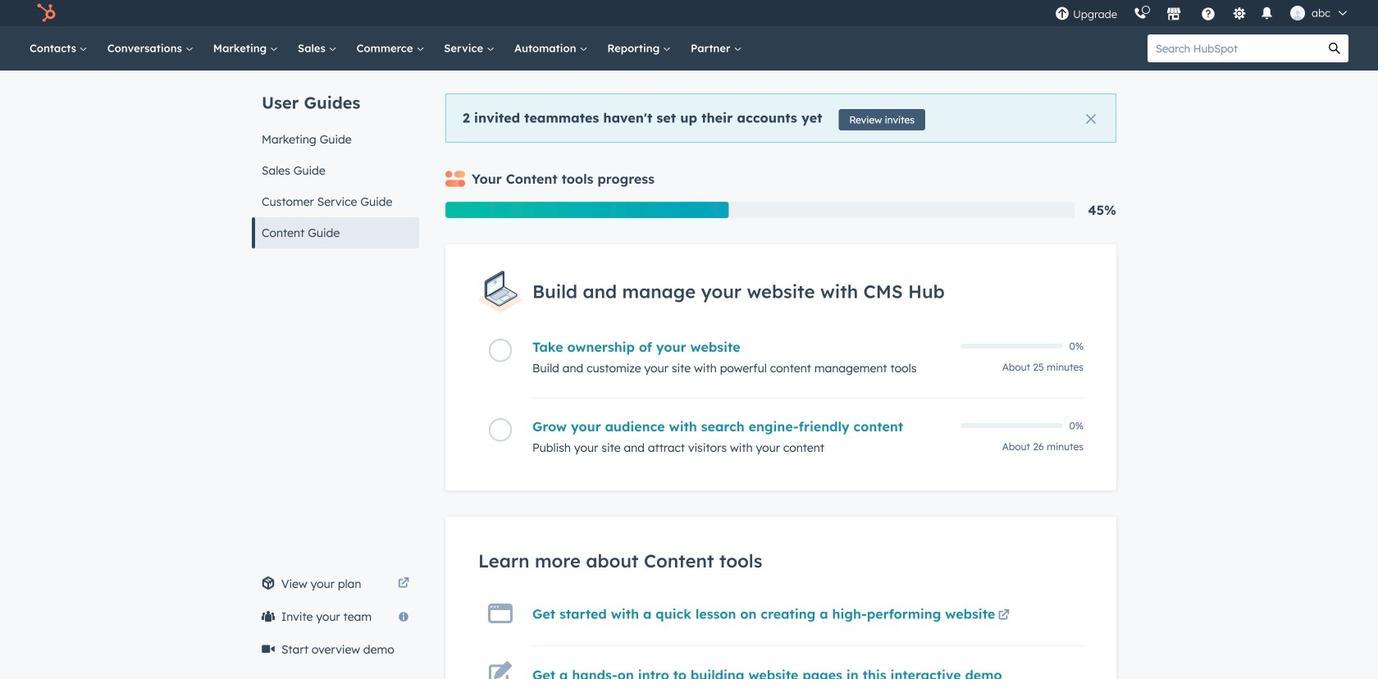 Task type: locate. For each thing, give the bounding box(es) containing it.
close image
[[1086, 114, 1096, 124]]

user guides element
[[252, 71, 419, 249]]

menu
[[1047, 0, 1359, 26]]

progress bar
[[445, 202, 729, 218]]

link opens in a new window image
[[398, 574, 409, 594], [398, 578, 409, 590]]

link opens in a new window image
[[998, 606, 1010, 626], [998, 610, 1010, 622]]

alert
[[445, 94, 1117, 143]]



Task type: vqa. For each thing, say whether or not it's contained in the screenshot.
progress bar
yes



Task type: describe. For each thing, give the bounding box(es) containing it.
2 link opens in a new window image from the top
[[398, 578, 409, 590]]

marketplaces image
[[1167, 7, 1181, 22]]

1 link opens in a new window image from the top
[[998, 606, 1010, 626]]

2 link opens in a new window image from the top
[[998, 610, 1010, 622]]

1 link opens in a new window image from the top
[[398, 574, 409, 594]]

Search HubSpot search field
[[1148, 34, 1321, 62]]

garebear orlando image
[[1291, 6, 1305, 21]]



